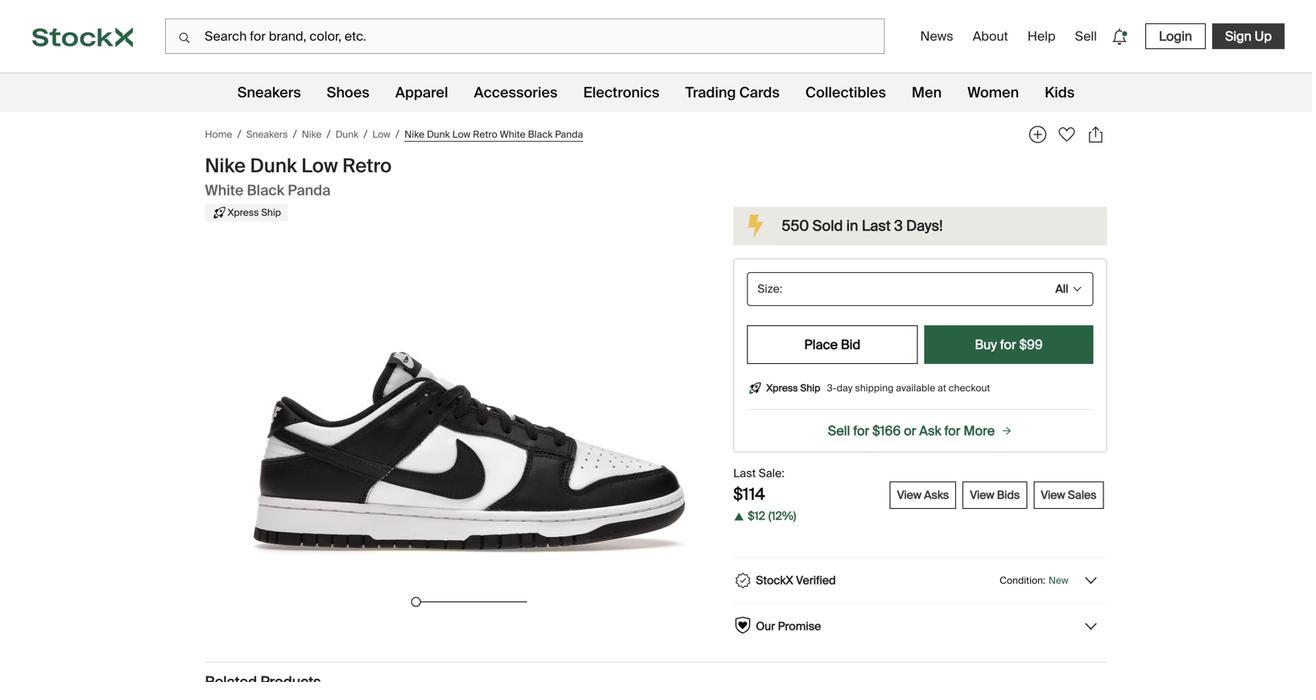 Task type: describe. For each thing, give the bounding box(es) containing it.
▲
[[734, 510, 745, 525]]

$166
[[873, 423, 901, 440]]

sneakers
[[246, 128, 288, 141]]

view bids button
[[963, 482, 1028, 509]]

stockx logo image
[[32, 27, 133, 47]]

nike dunk low retro white black panda 0 image
[[237, 243, 701, 591]]

share image
[[1085, 123, 1107, 146]]

Search... search field
[[165, 19, 885, 54]]

men link
[[912, 73, 942, 112]]

more
[[964, 423, 995, 440]]

sell for $166 or ask for more link
[[747, 423, 1094, 440]]

collectibles link
[[806, 73, 886, 112]]

in
[[847, 217, 859, 235]]

shoes link
[[327, 73, 370, 112]]

our
[[756, 619, 775, 634]]

add to portfolio image
[[1027, 123, 1049, 146]]

sign up button
[[1213, 23, 1285, 49]]

view asks
[[897, 488, 949, 503]]

$99
[[1020, 336, 1043, 353]]

3 / from the left
[[327, 127, 331, 142]]

kids link
[[1045, 73, 1075, 112]]

sneakers
[[238, 83, 301, 102]]

promise
[[778, 619, 821, 634]]

news
[[921, 28, 954, 45]]

2 horizontal spatial low
[[452, 128, 471, 140]]

white inside "nike dunk low retro white black panda"
[[205, 181, 244, 200]]

1 horizontal spatial for
[[945, 423, 961, 440]]

about
[[973, 28, 1009, 45]]

help
[[1028, 28, 1056, 45]]

sale:
[[759, 466, 785, 481]]

nike link
[[302, 127, 322, 142]]

nike inside "nike dunk low retro white black panda"
[[205, 153, 246, 178]]

or
[[904, 423, 917, 440]]

place bid link
[[747, 326, 918, 364]]

electronics link
[[584, 73, 660, 112]]

1 / from the left
[[237, 127, 241, 142]]

ship for xpress ship 3-day shipping available at checkout
[[801, 382, 821, 395]]

sold
[[813, 217, 843, 235]]

1 horizontal spatial dunk
[[336, 128, 359, 141]]

xpress ship 3-day shipping available at checkout
[[767, 382, 990, 395]]

retro inside "nike dunk low retro white black panda"
[[343, 153, 392, 178]]

place
[[805, 336, 838, 353]]

home link
[[205, 127, 232, 142]]

sign
[[1226, 28, 1252, 45]]

2 / from the left
[[293, 127, 297, 142]]

collectibles
[[806, 83, 886, 102]]

buy for $99
[[975, 336, 1043, 353]]

shoes
[[327, 83, 370, 102]]

login
[[1159, 28, 1193, 45]]

sign up
[[1226, 28, 1272, 45]]

550 sold in last 3 days!
[[782, 217, 943, 235]]

view sales button
[[1034, 482, 1104, 509]]

for for $99
[[1000, 336, 1017, 353]]

sell for $166 or ask for more
[[828, 423, 995, 440]]

bids
[[997, 488, 1020, 503]]

dunk inside "nike dunk low retro white black panda"
[[250, 153, 297, 178]]

men
[[912, 83, 942, 102]]

360 slider track slider
[[411, 597, 421, 607]]

stockx logo link
[[0, 0, 165, 73]]

3
[[895, 217, 903, 235]]

asks
[[924, 488, 949, 503]]

last inside last sale: $114 ▲ $12 (12%)
[[734, 466, 756, 481]]

view sales
[[1041, 488, 1097, 503]]

0 vertical spatial last
[[862, 217, 891, 235]]

view asks button
[[890, 482, 957, 509]]

stockx
[[756, 573, 794, 588]]

sell link
[[1069, 21, 1104, 51]]

condition: new
[[1000, 574, 1069, 587]]

(12%)
[[769, 509, 796, 524]]

bid
[[841, 336, 861, 353]]

black inside home / sneakers / nike / dunk / low / nike dunk low retro white black panda
[[528, 128, 553, 140]]

for for $166
[[854, 423, 870, 440]]

kids
[[1045, 83, 1075, 102]]

black inside "nike dunk low retro white black panda"
[[247, 181, 285, 200]]

5 / from the left
[[395, 127, 400, 142]]

sales
[[1068, 488, 1097, 503]]

up
[[1255, 28, 1272, 45]]

accessories
[[474, 83, 558, 102]]

ship for xpress ship
[[261, 206, 281, 219]]

xpress ship
[[228, 206, 281, 219]]

550 sold in last 3 days! image
[[737, 207, 776, 246]]

nike dunk low retro white black panda
[[205, 153, 392, 200]]

panda inside home / sneakers / nike / dunk / low / nike dunk low retro white black panda
[[555, 128, 583, 140]]

toggle promise value prop image
[[1083, 619, 1099, 635]]

shipping
[[855, 382, 894, 395]]

home / sneakers / nike / dunk / low / nike dunk low retro white black panda
[[205, 127, 583, 142]]

view for view asks
[[897, 488, 922, 503]]

panda inside "nike dunk low retro white black panda"
[[288, 181, 331, 200]]

trading cards link
[[685, 73, 780, 112]]



Task type: locate. For each thing, give the bounding box(es) containing it.
black up xpress ship
[[247, 181, 285, 200]]

black down the accessories link at the left
[[528, 128, 553, 140]]

low link
[[373, 127, 391, 142]]

0 horizontal spatial white
[[205, 181, 244, 200]]

accessories link
[[474, 73, 558, 112]]

1 horizontal spatial retro
[[473, 128, 498, 140]]

0 vertical spatial sell
[[1075, 28, 1097, 45]]

1 vertical spatial sell
[[828, 423, 850, 440]]

view inside the view bids button
[[970, 488, 995, 503]]

panda down nike link
[[288, 181, 331, 200]]

xpress down "nike dunk low retro white black panda"
[[228, 206, 259, 219]]

view bids
[[970, 488, 1020, 503]]

xpress
[[228, 206, 259, 219], [767, 382, 798, 395]]

1 horizontal spatial xpress
[[767, 382, 798, 395]]

ask
[[920, 423, 942, 440]]

our promise
[[756, 619, 821, 634]]

1 horizontal spatial view
[[970, 488, 995, 503]]

trading
[[685, 83, 736, 102]]

$114
[[734, 484, 766, 505]]

about link
[[967, 21, 1015, 51]]

/ right nike link
[[327, 127, 331, 142]]

sneakers link
[[246, 127, 288, 142]]

sell left notification unread icon
[[1075, 28, 1097, 45]]

last
[[862, 217, 891, 235], [734, 466, 756, 481]]

$12
[[748, 509, 766, 524]]

home
[[205, 128, 232, 141]]

1 horizontal spatial sell
[[1075, 28, 1097, 45]]

xpress for xpress ship 3-day shipping available at checkout
[[767, 382, 798, 395]]

1 vertical spatial last
[[734, 466, 756, 481]]

2 horizontal spatial nike
[[405, 128, 425, 140]]

0 horizontal spatial black
[[247, 181, 285, 200]]

retro down accessories
[[473, 128, 498, 140]]

view left sales
[[1041, 488, 1066, 503]]

new
[[1049, 574, 1069, 587]]

dunk down the apparel
[[427, 128, 450, 140]]

1 horizontal spatial nike
[[302, 128, 322, 141]]

2 horizontal spatial for
[[1000, 336, 1017, 353]]

cards
[[740, 83, 780, 102]]

ship left 3-
[[801, 382, 821, 395]]

1 vertical spatial retro
[[343, 153, 392, 178]]

1 horizontal spatial low
[[373, 128, 391, 141]]

favorite image
[[1056, 123, 1078, 146]]

2 horizontal spatial view
[[1041, 488, 1066, 503]]

for right the ask
[[945, 423, 961, 440]]

toggle authenticity value prop image
[[1083, 573, 1099, 589]]

dunk link
[[336, 127, 359, 142]]

0 horizontal spatial panda
[[288, 181, 331, 200]]

1 vertical spatial black
[[247, 181, 285, 200]]

0 horizontal spatial retro
[[343, 153, 392, 178]]

/ right low link
[[395, 127, 400, 142]]

2 view from the left
[[970, 488, 995, 503]]

/ left low link
[[363, 127, 368, 142]]

last up $114
[[734, 466, 756, 481]]

women
[[968, 83, 1019, 102]]

sell
[[1075, 28, 1097, 45], [828, 423, 850, 440]]

sell for sell
[[1075, 28, 1097, 45]]

last left '3'
[[862, 217, 891, 235]]

0 horizontal spatial nike
[[205, 153, 246, 178]]

0 horizontal spatial for
[[854, 423, 870, 440]]

1 vertical spatial ship
[[801, 382, 821, 395]]

view left bids
[[970, 488, 995, 503]]

sell down day
[[828, 423, 850, 440]]

low inside "nike dunk low retro white black panda"
[[302, 153, 338, 178]]

day
[[837, 382, 853, 395]]

0 vertical spatial black
[[528, 128, 553, 140]]

nike right low link
[[405, 128, 425, 140]]

low
[[452, 128, 471, 140], [373, 128, 391, 141], [302, 153, 338, 178]]

retro inside home / sneakers / nike / dunk / low / nike dunk low retro white black panda
[[473, 128, 498, 140]]

0 horizontal spatial last
[[734, 466, 756, 481]]

view for view sales
[[1041, 488, 1066, 503]]

1 horizontal spatial last
[[862, 217, 891, 235]]

0 vertical spatial panda
[[555, 128, 583, 140]]

checkout
[[949, 382, 990, 395]]

apparel
[[395, 83, 448, 102]]

view for view bids
[[970, 488, 995, 503]]

1 vertical spatial xpress
[[767, 382, 798, 395]]

nike down home link
[[205, 153, 246, 178]]

0 vertical spatial xpress
[[228, 206, 259, 219]]

retro down low link
[[343, 153, 392, 178]]

white
[[500, 128, 526, 140], [205, 181, 244, 200]]

product category switcher element
[[0, 73, 1313, 112]]

verified
[[796, 573, 836, 588]]

1 vertical spatial panda
[[288, 181, 331, 200]]

sell for sell for $166 or ask for more
[[828, 423, 850, 440]]

nike
[[405, 128, 425, 140], [302, 128, 322, 141], [205, 153, 246, 178]]

condition:
[[1000, 574, 1046, 587]]

1 view from the left
[[897, 488, 922, 503]]

xpress left 3-
[[767, 382, 798, 395]]

white up xpress ship
[[205, 181, 244, 200]]

view inside view sales button
[[1041, 488, 1066, 503]]

white down the accessories link at the left
[[500, 128, 526, 140]]

0 vertical spatial retro
[[473, 128, 498, 140]]

1 vertical spatial white
[[205, 181, 244, 200]]

available
[[896, 382, 936, 395]]

view left asks
[[897, 488, 922, 503]]

sneakers link
[[238, 73, 301, 112]]

buy
[[975, 336, 997, 353]]

4 / from the left
[[363, 127, 368, 142]]

1 horizontal spatial panda
[[555, 128, 583, 140]]

trading cards
[[685, 83, 780, 102]]

xpress for xpress ship
[[228, 206, 259, 219]]

0 horizontal spatial ship
[[261, 206, 281, 219]]

3-
[[827, 382, 837, 395]]

1 horizontal spatial white
[[500, 128, 526, 140]]

1 horizontal spatial ship
[[801, 382, 821, 395]]

place bid
[[805, 336, 861, 353]]

view
[[897, 488, 922, 503], [970, 488, 995, 503], [1041, 488, 1066, 503]]

0 horizontal spatial low
[[302, 153, 338, 178]]

0 vertical spatial ship
[[261, 206, 281, 219]]

buy for $99 link
[[925, 326, 1094, 364]]

help link
[[1021, 21, 1062, 51]]

panda
[[555, 128, 583, 140], [288, 181, 331, 200]]

ship
[[261, 206, 281, 219], [801, 382, 821, 395]]

ship down "nike dunk low retro white black panda"
[[261, 206, 281, 219]]

last sale: $114 ▲ $12 (12%)
[[734, 466, 796, 525]]

days!
[[907, 217, 943, 235]]

550
[[782, 217, 809, 235]]

0 vertical spatial white
[[500, 128, 526, 140]]

0 horizontal spatial sell
[[828, 423, 850, 440]]

0 horizontal spatial xpress
[[228, 206, 259, 219]]

dunk
[[427, 128, 450, 140], [336, 128, 359, 141], [250, 153, 297, 178]]

at
[[938, 382, 947, 395]]

women link
[[968, 73, 1019, 112]]

panda down the accessories link at the left
[[555, 128, 583, 140]]

3 view from the left
[[1041, 488, 1066, 503]]

2 horizontal spatial dunk
[[427, 128, 450, 140]]

for right buy
[[1000, 336, 1017, 353]]

/
[[237, 127, 241, 142], [293, 127, 297, 142], [327, 127, 331, 142], [363, 127, 368, 142], [395, 127, 400, 142]]

view inside view asks button
[[897, 488, 922, 503]]

/ right "home"
[[237, 127, 241, 142]]

notification unread icon image
[[1109, 25, 1131, 48]]

black
[[528, 128, 553, 140], [247, 181, 285, 200]]

white inside home / sneakers / nike / dunk / low / nike dunk low retro white black panda
[[500, 128, 526, 140]]

1 horizontal spatial black
[[528, 128, 553, 140]]

news link
[[914, 21, 960, 51]]

sell inside "link"
[[1075, 28, 1097, 45]]

for
[[1000, 336, 1017, 353], [854, 423, 870, 440], [945, 423, 961, 440]]

stockx verified
[[756, 573, 836, 588]]

0 horizontal spatial dunk
[[250, 153, 297, 178]]

for left $166
[[854, 423, 870, 440]]

electronics
[[584, 83, 660, 102]]

apparel link
[[395, 73, 448, 112]]

login button
[[1146, 23, 1206, 49]]

/ left nike link
[[293, 127, 297, 142]]

nike left the dunk link
[[302, 128, 322, 141]]

0 horizontal spatial view
[[897, 488, 922, 503]]

dunk left low link
[[336, 128, 359, 141]]

dunk down sneakers link
[[250, 153, 297, 178]]



Task type: vqa. For each thing, say whether or not it's contained in the screenshot.
26th row from the bottom
no



